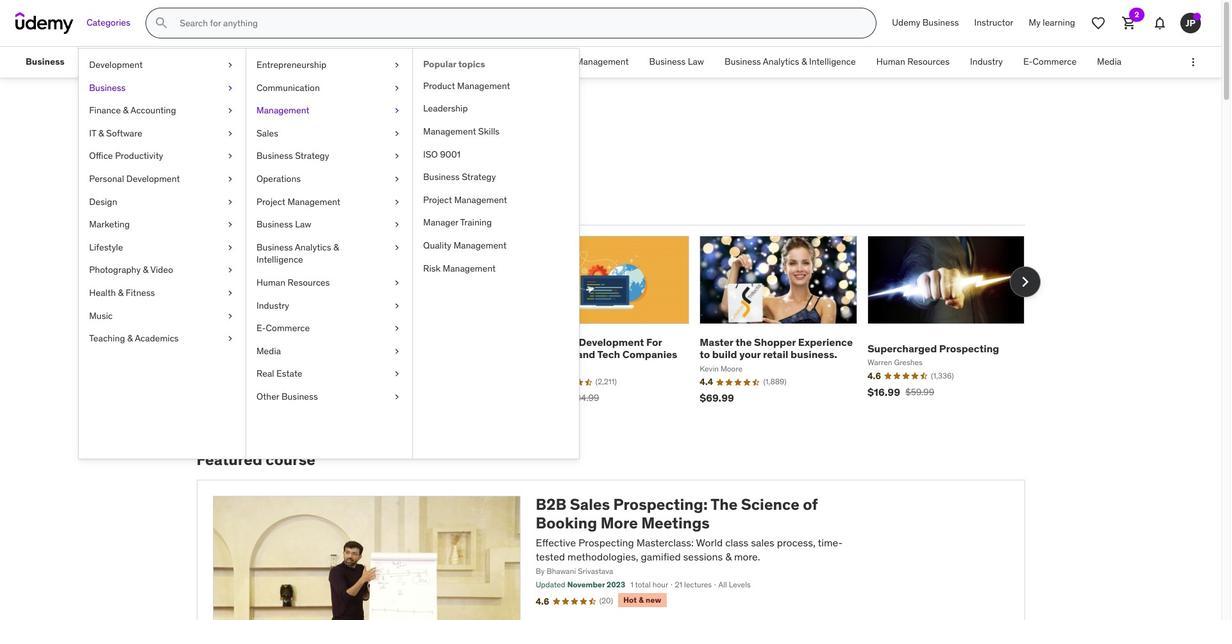 Task type: locate. For each thing, give the bounding box(es) containing it.
booking
[[536, 514, 597, 533]]

master
[[700, 336, 733, 349]]

1 horizontal spatial human
[[876, 56, 905, 67]]

1 horizontal spatial resources
[[907, 56, 950, 67]]

0 horizontal spatial resources
[[288, 277, 330, 289]]

1 horizontal spatial human resources link
[[866, 47, 960, 78]]

training
[[460, 217, 492, 229]]

you have alerts image
[[1193, 13, 1201, 21]]

0 vertical spatial operations link
[[470, 47, 535, 78]]

2 vertical spatial strategy
[[462, 171, 496, 183]]

0 horizontal spatial human resources
[[256, 277, 330, 289]]

xsmall image for business
[[225, 82, 235, 94]]

leadership link
[[413, 98, 579, 121]]

e-
[[1023, 56, 1033, 67], [256, 323, 266, 334]]

management element
[[412, 49, 579, 459]]

development for business
[[579, 336, 644, 349]]

e-commerce link up real estate link
[[246, 317, 412, 340]]

iso
[[423, 148, 438, 160]]

0 horizontal spatial strategy
[[295, 150, 329, 162]]

0 vertical spatial to
[[260, 164, 275, 183]]

human
[[876, 56, 905, 67], [256, 277, 285, 289]]

sales
[[197, 108, 250, 135], [256, 127, 278, 139], [570, 495, 610, 515]]

xsmall image inside 'human resources' link
[[392, 277, 402, 290]]

xsmall image inside industry link
[[392, 300, 402, 312]]

xsmall image for human resources
[[392, 277, 402, 290]]

0 horizontal spatial business law
[[256, 219, 311, 230]]

2 vertical spatial business strategy
[[423, 171, 496, 183]]

entrepreneurship for the rightmost entrepreneurship link
[[256, 59, 327, 71]]

business link up accounting
[[79, 77, 246, 100]]

0 horizontal spatial law
[[295, 219, 311, 230]]

xsmall image inside finance & accounting "link"
[[225, 105, 235, 117]]

1 vertical spatial human
[[256, 277, 285, 289]]

methodologies,
[[568, 551, 638, 564]]

0 vertical spatial business analytics & intelligence link
[[714, 47, 866, 78]]

entrepreneurship
[[97, 56, 167, 67], [256, 59, 327, 71]]

e-commerce for the bottom e-commerce link
[[256, 323, 310, 334]]

e-commerce down my learning link
[[1023, 56, 1077, 67]]

0 vertical spatial human resources
[[876, 56, 950, 67]]

0 vertical spatial business analytics & intelligence
[[725, 56, 856, 67]]

1 horizontal spatial communication
[[256, 82, 320, 93]]

strategy up you
[[295, 150, 329, 162]]

0 horizontal spatial e-commerce
[[256, 323, 310, 334]]

development inside 'personal development' link
[[126, 173, 180, 185]]

submit search image
[[154, 15, 170, 31]]

0 vertical spatial media link
[[1087, 47, 1132, 78]]

most popular
[[199, 202, 264, 215]]

human for bottommost 'human resources' link
[[256, 277, 285, 289]]

& for it & software
[[98, 127, 104, 139]]

project management inside management element
[[423, 194, 507, 206]]

xsmall image inside office productivity link
[[225, 150, 235, 163]]

total
[[635, 580, 651, 590]]

xsmall image inside music link
[[225, 310, 235, 323]]

xsmall image inside real estate link
[[392, 368, 402, 381]]

build
[[712, 348, 737, 361]]

operations up product management 'link'
[[480, 56, 524, 67]]

sales link
[[246, 122, 412, 145]]

iso 9001 link
[[413, 143, 579, 166]]

accounting
[[130, 105, 176, 116]]

law for business law link to the right
[[688, 56, 704, 67]]

resources
[[907, 56, 950, 67], [288, 277, 330, 289]]

2 horizontal spatial project
[[545, 56, 574, 67]]

xsmall image for operations
[[392, 173, 402, 186]]

business strategy inside management element
[[423, 171, 496, 183]]

0 vertical spatial management link
[[261, 47, 334, 78]]

media down the wishlist image
[[1097, 56, 1122, 67]]

xsmall image for real estate
[[392, 368, 402, 381]]

xsmall image for communication
[[392, 82, 402, 94]]

entrepreneurship up sales courses on the top left of the page
[[256, 59, 327, 71]]

more subcategory menu links image
[[1187, 56, 1200, 69]]

e- up real
[[256, 323, 266, 334]]

xsmall image inside development link
[[225, 59, 235, 72]]

human resources for bottommost 'human resources' link
[[256, 277, 330, 289]]

strategy up product
[[425, 56, 459, 67]]

1 horizontal spatial to
[[700, 348, 710, 361]]

1 vertical spatial development
[[126, 173, 180, 185]]

photography & video
[[89, 264, 173, 276]]

operations for left the operations 'link'
[[256, 173, 301, 185]]

e-commerce up real estate
[[256, 323, 310, 334]]

entrepreneurship link
[[86, 47, 177, 78], [246, 54, 412, 77]]

2 vertical spatial development
[[579, 336, 644, 349]]

2023
[[607, 580, 625, 590]]

0 vertical spatial development
[[89, 59, 143, 71]]

xsmall image inside business law link
[[392, 219, 402, 231]]

0 horizontal spatial entrepreneurship
[[97, 56, 167, 67]]

development inside development link
[[89, 59, 143, 71]]

to left build
[[700, 348, 710, 361]]

strategy inside management element
[[462, 171, 496, 183]]

xsmall image inside the 'health & fitness' link
[[225, 287, 235, 300]]

categories button
[[79, 8, 138, 38]]

jp
[[1186, 17, 1196, 29]]

intelligence for right "business analytics & intelligence" link
[[809, 56, 856, 67]]

1 vertical spatial management link
[[246, 100, 412, 122]]

business link down udemy image
[[15, 47, 75, 78]]

xsmall image
[[225, 59, 235, 72], [392, 82, 402, 94], [392, 105, 402, 117], [392, 127, 402, 140], [225, 150, 235, 163], [225, 173, 235, 186], [225, 196, 235, 209], [225, 219, 235, 231], [392, 219, 402, 231], [225, 264, 235, 277], [392, 300, 402, 312], [225, 310, 235, 323], [225, 333, 235, 345], [392, 368, 402, 381], [392, 391, 402, 404]]

product management link
[[413, 75, 579, 98]]

popular
[[226, 202, 264, 215]]

1 vertical spatial intelligence
[[256, 254, 303, 266]]

xsmall image inside lifestyle link
[[225, 242, 235, 254]]

1 vertical spatial analytics
[[295, 242, 331, 253]]

business strategy for communication
[[256, 150, 329, 162]]

0 vertical spatial e-commerce link
[[1013, 47, 1087, 78]]

media up real
[[256, 345, 281, 357]]

shopping cart with 2 items image
[[1122, 15, 1137, 31]]

0 horizontal spatial commerce
[[266, 323, 310, 334]]

other
[[256, 391, 279, 403]]

0 horizontal spatial business analytics & intelligence link
[[246, 236, 412, 272]]

1 vertical spatial human resources
[[256, 277, 330, 289]]

0 horizontal spatial e-
[[256, 323, 266, 334]]

media link down the wishlist image
[[1087, 47, 1132, 78]]

udemy image
[[15, 12, 74, 34]]

skills
[[478, 126, 500, 137]]

music link
[[79, 305, 246, 328]]

9001
[[440, 148, 461, 160]]

management
[[271, 56, 324, 67], [576, 56, 629, 67], [457, 80, 510, 92], [256, 105, 309, 116], [423, 126, 476, 137], [454, 194, 507, 206], [288, 196, 340, 207], [454, 240, 507, 251], [443, 263, 496, 274]]

1 horizontal spatial entrepreneurship
[[256, 59, 327, 71]]

0 horizontal spatial operations
[[256, 173, 301, 185]]

b2b sales prospecting: the science of booking more meetings effective prospecting masterclass: world class sales process, time- tested methodologies, gamified sessions & more. by bhawani srivastava
[[536, 495, 843, 577]]

operations link up trending
[[246, 168, 412, 191]]

0 horizontal spatial human
[[256, 277, 285, 289]]

notifications image
[[1152, 15, 1168, 31]]

business analytics & intelligence link
[[714, 47, 866, 78], [246, 236, 412, 272]]

xsmall image for photography & video
[[225, 264, 235, 277]]

xsmall image inside 'personal development' link
[[225, 173, 235, 186]]

entrepreneurship down categories dropdown button
[[97, 56, 167, 67]]

strategy for communication
[[295, 150, 329, 162]]

sales courses
[[197, 108, 338, 135]]

4.6
[[536, 596, 549, 608]]

personal
[[89, 173, 124, 185]]

0 horizontal spatial industry link
[[246, 295, 412, 317]]

1 horizontal spatial operations
[[480, 56, 524, 67]]

& for hot & new
[[639, 596, 644, 605]]

0 vertical spatial intelligence
[[809, 56, 856, 67]]

business strategy down 9001
[[423, 171, 496, 183]]

resources for 'human resources' link to the right
[[907, 56, 950, 67]]

human resources link
[[866, 47, 960, 78], [246, 272, 412, 295]]

media link up other business link
[[246, 340, 412, 363]]

xsmall image for lifestyle
[[225, 242, 235, 254]]

management link
[[261, 47, 334, 78], [246, 100, 412, 122]]

courses up "most popular"
[[197, 164, 256, 183]]

lifestyle
[[89, 242, 123, 253]]

industry
[[970, 56, 1003, 67], [256, 300, 289, 311]]

industry link
[[960, 47, 1013, 78], [246, 295, 412, 317]]

tech
[[597, 348, 620, 361]]

photography
[[89, 264, 141, 276]]

0 vertical spatial e-commerce
[[1023, 56, 1077, 67]]

get
[[279, 164, 303, 183]]

e-commerce
[[1023, 56, 1077, 67], [256, 323, 310, 334]]

business analytics & intelligence for right "business analytics & intelligence" link
[[725, 56, 856, 67]]

xsmall image inside management link
[[392, 105, 402, 117]]

personal development link
[[79, 168, 246, 191]]

xsmall image for health & fitness
[[225, 287, 235, 300]]

& inside b2b sales prospecting: the science of booking more meetings effective prospecting masterclass: world class sales process, time- tested methodologies, gamified sessions & more. by bhawani srivastava
[[725, 551, 732, 564]]

to
[[260, 164, 275, 183], [700, 348, 710, 361]]

sales for sales
[[256, 127, 278, 139]]

design
[[89, 196, 117, 207]]

e- down the "my"
[[1023, 56, 1033, 67]]

strategy down iso 9001 link
[[462, 171, 496, 183]]

academics
[[135, 333, 179, 344]]

0 vertical spatial prospecting
[[939, 342, 999, 355]]

0 horizontal spatial project
[[256, 196, 285, 207]]

world
[[696, 537, 723, 549]]

0 horizontal spatial intelligence
[[256, 254, 303, 266]]

xsmall image inside entrepreneurship link
[[392, 59, 402, 72]]

carousel element
[[197, 236, 1040, 421]]

xsmall image for finance & accounting
[[225, 105, 235, 117]]

project down get
[[256, 196, 285, 207]]

lectures
[[684, 580, 712, 590]]

xsmall image for personal development
[[225, 173, 235, 186]]

business strategy up 'courses to get you started'
[[256, 150, 329, 162]]

0 horizontal spatial media link
[[246, 340, 412, 363]]

1 horizontal spatial operations link
[[470, 47, 535, 78]]

project management link
[[535, 47, 639, 78], [413, 189, 579, 212], [246, 191, 412, 214]]

xsmall image inside it & software link
[[225, 127, 235, 140]]

trending button
[[277, 194, 325, 224]]

manager training
[[423, 217, 492, 229]]

1 vertical spatial strategy
[[295, 150, 329, 162]]

commerce up "estate" at the left of the page
[[266, 323, 310, 334]]

1 horizontal spatial business analytics & intelligence
[[725, 56, 856, 67]]

business strategy link for leadership
[[413, 166, 579, 189]]

business strategy for leadership
[[423, 171, 496, 183]]

1 horizontal spatial media
[[1097, 56, 1122, 67]]

0 horizontal spatial human resources link
[[246, 272, 412, 295]]

xsmall image inside photography & video link
[[225, 264, 235, 277]]

0 vertical spatial resources
[[907, 56, 950, 67]]

xsmall image inside teaching & academics link
[[225, 333, 235, 345]]

courses to get you started
[[197, 164, 390, 183]]

1 vertical spatial law
[[295, 219, 311, 230]]

xsmall image inside "business" link
[[225, 82, 235, 94]]

next image
[[1015, 272, 1035, 292]]

xsmall image inside sales link
[[392, 127, 402, 140]]

& for teaching & academics
[[127, 333, 133, 344]]

prospecting:
[[613, 495, 708, 515]]

0 vertical spatial strategy
[[425, 56, 459, 67]]

updated november 2023
[[536, 580, 625, 590]]

1 horizontal spatial human resources
[[876, 56, 950, 67]]

1 vertical spatial business analytics & intelligence
[[256, 242, 339, 266]]

1 vertical spatial to
[[700, 348, 710, 361]]

1 horizontal spatial industry link
[[960, 47, 1013, 78]]

1 horizontal spatial strategy
[[425, 56, 459, 67]]

0 vertical spatial human
[[876, 56, 905, 67]]

e-commerce link down my learning link
[[1013, 47, 1087, 78]]

xsmall image
[[392, 59, 402, 72], [225, 82, 235, 94], [225, 105, 235, 117], [225, 127, 235, 140], [392, 150, 402, 163], [392, 173, 402, 186], [392, 196, 402, 209], [225, 242, 235, 254], [392, 242, 402, 254], [392, 277, 402, 290], [225, 287, 235, 300], [392, 323, 402, 335], [392, 345, 402, 358]]

1 vertical spatial e-commerce
[[256, 323, 310, 334]]

0 horizontal spatial project management
[[256, 196, 340, 207]]

0 vertical spatial e-
[[1023, 56, 1033, 67]]

class
[[725, 537, 749, 549]]

1 vertical spatial e-
[[256, 323, 266, 334]]

popular topics
[[423, 58, 485, 70]]

operations link down search for anything text field
[[470, 47, 535, 78]]

0 vertical spatial business law
[[649, 56, 704, 67]]

business strategy link inside management element
[[413, 166, 579, 189]]

0 horizontal spatial prospecting
[[578, 537, 634, 549]]

business.
[[791, 348, 837, 361]]

xsmall image inside the design link
[[225, 196, 235, 209]]

1 horizontal spatial e-commerce link
[[1013, 47, 1087, 78]]

xsmall image inside marketing link
[[225, 219, 235, 231]]

my learning
[[1029, 17, 1075, 28]]

estate
[[276, 368, 302, 380]]

1 vertical spatial business law link
[[246, 214, 412, 236]]

product
[[423, 80, 455, 92]]

business strategy up product
[[387, 56, 459, 67]]

21
[[675, 580, 682, 590]]

more.
[[734, 551, 760, 564]]

0 vertical spatial business law link
[[639, 47, 714, 78]]

design link
[[79, 191, 246, 214]]

1 horizontal spatial industry
[[970, 56, 1003, 67]]

0 horizontal spatial to
[[260, 164, 275, 183]]

0 horizontal spatial media
[[256, 345, 281, 357]]

law
[[688, 56, 704, 67], [295, 219, 311, 230]]

0 vertical spatial analytics
[[763, 56, 799, 67]]

project down search for anything text field
[[545, 56, 574, 67]]

2 horizontal spatial strategy
[[462, 171, 496, 183]]

1 horizontal spatial project
[[423, 194, 452, 206]]

arrow pointing to subcategory menu links image
[[75, 47, 86, 78]]

0 vertical spatial human resources link
[[866, 47, 960, 78]]

prospecting
[[939, 342, 999, 355], [578, 537, 634, 549]]

project up manager at the top left of the page
[[423, 194, 452, 206]]

finance
[[89, 105, 121, 116]]

operations up trending
[[256, 173, 301, 185]]

photography & video link
[[79, 259, 246, 282]]

0 horizontal spatial industry
[[256, 300, 289, 311]]

1 vertical spatial operations
[[256, 173, 301, 185]]

0 vertical spatial communication
[[187, 56, 250, 67]]

quality management
[[423, 240, 507, 251]]

courses up 'courses to get you started'
[[254, 108, 338, 135]]

other business
[[256, 391, 318, 403]]

development link
[[79, 54, 246, 77]]

office productivity
[[89, 150, 163, 162]]

0 vertical spatial operations
[[480, 56, 524, 67]]

operations
[[480, 56, 524, 67], [256, 173, 301, 185]]

1 vertical spatial resources
[[288, 277, 330, 289]]

1 vertical spatial industry link
[[246, 295, 412, 317]]

xsmall image for music
[[225, 310, 235, 323]]

xsmall image for business law
[[392, 219, 402, 231]]

product management
[[423, 80, 510, 92]]

1 horizontal spatial prospecting
[[939, 342, 999, 355]]

1 horizontal spatial e-commerce
[[1023, 56, 1077, 67]]

& inside "link"
[[123, 105, 129, 116]]

1 horizontal spatial law
[[688, 56, 704, 67]]

to left get
[[260, 164, 275, 183]]

business analytics & intelligence for the bottom "business analytics & intelligence" link
[[256, 242, 339, 266]]

courses
[[254, 108, 338, 135], [197, 164, 256, 183]]

xsmall image inside other business link
[[392, 391, 402, 404]]

commerce down my learning link
[[1033, 56, 1077, 67]]

development inside business development for startups and tech companies
[[579, 336, 644, 349]]

shopper
[[754, 336, 796, 349]]



Task type: describe. For each thing, give the bounding box(es) containing it.
xsmall image for development
[[225, 59, 235, 72]]

fitness
[[126, 287, 155, 299]]

0 horizontal spatial analytics
[[295, 242, 331, 253]]

udemy
[[892, 17, 920, 28]]

supercharged prospecting link
[[868, 342, 999, 355]]

development for personal
[[126, 173, 180, 185]]

1 vertical spatial e-commerce link
[[246, 317, 412, 340]]

project inside management element
[[423, 194, 452, 206]]

other business link
[[246, 386, 412, 409]]

tested
[[536, 551, 565, 564]]

for
[[646, 336, 662, 349]]

0 vertical spatial commerce
[[1033, 56, 1077, 67]]

sales inside b2b sales prospecting: the science of booking more meetings effective prospecting masterclass: world class sales process, time- tested methodologies, gamified sessions & more. by bhawani srivastava
[[570, 495, 610, 515]]

b2b
[[536, 495, 566, 515]]

0 vertical spatial industry link
[[960, 47, 1013, 78]]

0 horizontal spatial operations link
[[246, 168, 412, 191]]

popular
[[423, 58, 456, 70]]

most
[[199, 202, 224, 215]]

1 horizontal spatial analytics
[[763, 56, 799, 67]]

quality
[[423, 240, 451, 251]]

xsmall image for management
[[392, 105, 402, 117]]

prospecting inside carousel element
[[939, 342, 999, 355]]

xsmall image for e-commerce
[[392, 323, 402, 335]]

featured
[[197, 450, 262, 470]]

xsmall image for sales
[[392, 127, 402, 140]]

entrepreneurship for left entrepreneurship link
[[97, 56, 167, 67]]

personal development
[[89, 173, 180, 185]]

strategy for leadership
[[462, 171, 496, 183]]

process,
[[777, 537, 816, 549]]

0 horizontal spatial business link
[[15, 47, 75, 78]]

categories
[[87, 17, 130, 28]]

xsmall image for business strategy
[[392, 150, 402, 163]]

trending
[[279, 202, 322, 215]]

november
[[567, 580, 605, 590]]

quality management link
[[413, 235, 579, 257]]

you
[[306, 164, 333, 183]]

effective
[[536, 537, 576, 549]]

it
[[89, 127, 96, 139]]

2 horizontal spatial project management
[[545, 56, 629, 67]]

companies
[[622, 348, 677, 361]]

xsmall image for it & software
[[225, 127, 235, 140]]

my
[[1029, 17, 1041, 28]]

business inside business development for startups and tech companies
[[532, 336, 576, 349]]

resources for bottommost 'human resources' link
[[288, 277, 330, 289]]

meetings
[[641, 514, 710, 533]]

sales
[[751, 537, 775, 549]]

srivastava
[[578, 567, 613, 577]]

1 horizontal spatial business link
[[79, 77, 246, 100]]

xsmall image for other business
[[392, 391, 402, 404]]

sales for sales courses
[[197, 108, 250, 135]]

prospecting inside b2b sales prospecting: the science of booking more meetings effective prospecting masterclass: world class sales process, time- tested methodologies, gamified sessions & more. by bhawani srivastava
[[578, 537, 634, 549]]

jp link
[[1175, 8, 1206, 38]]

1 horizontal spatial business analytics & intelligence link
[[714, 47, 866, 78]]

1 total hour
[[630, 580, 668, 590]]

0 vertical spatial courses
[[254, 108, 338, 135]]

health
[[89, 287, 116, 299]]

1 vertical spatial media link
[[246, 340, 412, 363]]

finance & accounting link
[[79, 100, 246, 122]]

1 vertical spatial industry
[[256, 300, 289, 311]]

1 vertical spatial human resources link
[[246, 272, 412, 295]]

1 horizontal spatial entrepreneurship link
[[246, 54, 412, 77]]

1 horizontal spatial e-
[[1023, 56, 1033, 67]]

supercharged
[[868, 342, 937, 355]]

udemy business link
[[884, 8, 967, 38]]

software
[[106, 127, 142, 139]]

0 vertical spatial industry
[[970, 56, 1003, 67]]

hot & new
[[623, 596, 661, 605]]

leadership
[[423, 103, 468, 114]]

teaching
[[89, 333, 125, 344]]

updated
[[536, 580, 565, 590]]

featured course
[[197, 450, 315, 470]]

by
[[536, 567, 545, 577]]

2
[[1135, 10, 1139, 19]]

productivity
[[115, 150, 163, 162]]

music
[[89, 310, 113, 322]]

xsmall image for teaching & academics
[[225, 333, 235, 345]]

xsmall image for business analytics & intelligence
[[392, 242, 402, 254]]

supercharged prospecting
[[868, 342, 999, 355]]

& for health & fitness
[[118, 287, 123, 299]]

xsmall image for media
[[392, 345, 402, 358]]

management inside 'link'
[[457, 80, 510, 92]]

1 horizontal spatial business law link
[[639, 47, 714, 78]]

xsmall image for project management
[[392, 196, 402, 209]]

my learning link
[[1021, 8, 1083, 38]]

1 horizontal spatial media link
[[1087, 47, 1132, 78]]

office productivity link
[[79, 145, 246, 168]]

experience
[[798, 336, 853, 349]]

health & fitness link
[[79, 282, 246, 305]]

sessions
[[683, 551, 723, 564]]

21 lectures
[[675, 580, 712, 590]]

Search for anything text field
[[177, 12, 861, 34]]

iso 9001
[[423, 148, 461, 160]]

0 horizontal spatial business law link
[[246, 214, 412, 236]]

real
[[256, 368, 274, 380]]

1 vertical spatial communication
[[256, 82, 320, 93]]

xsmall image for design
[[225, 196, 235, 209]]

business development for startups and tech companies link
[[532, 336, 677, 361]]

0 horizontal spatial entrepreneurship link
[[86, 47, 177, 78]]

1 horizontal spatial business law
[[649, 56, 704, 67]]

1
[[630, 580, 633, 590]]

xsmall image for industry
[[392, 300, 402, 312]]

xsmall image for entrepreneurship
[[392, 59, 402, 72]]

& for photography & video
[[143, 264, 148, 276]]

hour
[[653, 580, 668, 590]]

teaching & academics
[[89, 333, 179, 344]]

the
[[711, 495, 738, 515]]

instructor
[[974, 17, 1014, 28]]

& for finance & accounting
[[123, 105, 129, 116]]

1 vertical spatial business law
[[256, 219, 311, 230]]

business strategy link for communication
[[246, 145, 412, 168]]

0 vertical spatial business strategy
[[387, 56, 459, 67]]

udemy business
[[892, 17, 959, 28]]

1 vertical spatial courses
[[197, 164, 256, 183]]

more
[[601, 514, 638, 533]]

intelligence for the bottom "business analytics & intelligence" link
[[256, 254, 303, 266]]

xsmall image for office productivity
[[225, 150, 235, 163]]

manager training link
[[413, 212, 579, 235]]

the
[[736, 336, 752, 349]]

new
[[646, 596, 661, 605]]

2 link
[[1114, 8, 1145, 38]]

human for 'human resources' link to the right
[[876, 56, 905, 67]]

e-commerce for e-commerce link to the top
[[1023, 56, 1077, 67]]

science
[[741, 495, 800, 515]]

operations for the operations 'link' to the top
[[480, 56, 524, 67]]

health & fitness
[[89, 287, 155, 299]]

human resources for 'human resources' link to the right
[[876, 56, 950, 67]]

& inside business analytics & intelligence
[[333, 242, 339, 253]]

topics
[[458, 58, 485, 70]]

real estate link
[[246, 363, 412, 386]]

marketing
[[89, 219, 130, 230]]

and
[[577, 348, 595, 361]]

xsmall image for marketing
[[225, 219, 235, 231]]

1 vertical spatial business analytics & intelligence link
[[246, 236, 412, 272]]

teaching & academics link
[[79, 328, 246, 351]]

law for leftmost business law link
[[295, 219, 311, 230]]

business inside management element
[[423, 171, 460, 183]]

marketing link
[[79, 214, 246, 236]]

wishlist image
[[1091, 15, 1106, 31]]

to inside "master the shopper experience to build your retail business."
[[700, 348, 710, 361]]

instructor link
[[967, 8, 1021, 38]]

real estate
[[256, 368, 302, 380]]



Task type: vqa. For each thing, say whether or not it's contained in the screenshot.
Business Law LINK
yes



